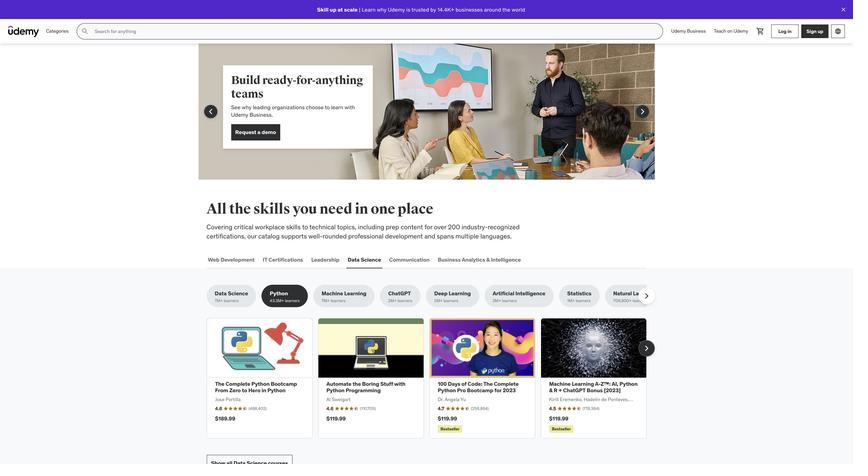 Task type: locate. For each thing, give the bounding box(es) containing it.
2m+ inside artificial intelligence 2m+ learners
[[493, 299, 501, 304]]

0 vertical spatial &
[[487, 256, 490, 263]]

to up supports
[[302, 223, 308, 231]]

learners inside "python 43.3m+ learners"
[[285, 299, 300, 304]]

1 vertical spatial business
[[438, 256, 461, 263]]

0 horizontal spatial to
[[242, 387, 247, 394]]

1 the from the left
[[215, 381, 225, 388]]

200
[[448, 223, 460, 231]]

1m+
[[567, 299, 575, 304]]

the up the critical
[[229, 201, 251, 218]]

teach on udemy
[[714, 28, 749, 34]]

4 learners from the left
[[398, 299, 413, 304]]

7m+
[[215, 299, 223, 304], [322, 299, 330, 304]]

critical
[[234, 223, 253, 231]]

0 horizontal spatial learning
[[344, 290, 367, 297]]

all
[[207, 201, 227, 218]]

business left teach at the top right of page
[[687, 28, 706, 34]]

0 vertical spatial carousel element
[[198, 44, 655, 180]]

business analytics & intelligence
[[438, 256, 521, 263]]

request a demo link
[[231, 124, 280, 141]]

chatgpt inside machine learning a-z™: ai, python & r + chatgpt bonus [2023]
[[563, 387, 586, 394]]

100 days of code: the complete python pro bootcamp for 2023
[[438, 381, 519, 394]]

2m+ inside 'chatgpt 2m+ learners'
[[388, 299, 397, 304]]

1 2m+ from the left
[[388, 299, 397, 304]]

data science button
[[346, 252, 382, 268]]

1 vertical spatial data
[[215, 290, 227, 297]]

0 vertical spatial for
[[425, 223, 433, 231]]

in right hero
[[262, 387, 266, 394]]

science inside button
[[361, 256, 381, 263]]

why right see
[[242, 104, 252, 111]]

1 vertical spatial to
[[302, 223, 308, 231]]

workplace
[[255, 223, 285, 231]]

python right ai,
[[620, 381, 638, 388]]

1 horizontal spatial to
[[302, 223, 308, 231]]

to right zero
[[242, 387, 247, 394]]

up left at
[[330, 6, 337, 13]]

at
[[338, 6, 343, 13]]

learning inside deep learning 2m+ learners
[[449, 290, 471, 297]]

learn
[[331, 104, 343, 111]]

intelligence down languages.
[[491, 256, 521, 263]]

to
[[325, 104, 330, 111], [302, 223, 308, 231], [242, 387, 247, 394]]

for up the "and"
[[425, 223, 433, 231]]

the
[[215, 381, 225, 388], [484, 381, 493, 388]]

science for data science
[[361, 256, 381, 263]]

python right zero
[[252, 381, 270, 388]]

7m+ for machine learning
[[322, 299, 330, 304]]

chatgpt 2m+ learners
[[388, 290, 413, 304]]

machine inside machine learning a-z™: ai, python & r + chatgpt bonus [2023]
[[549, 381, 571, 388]]

in up the including
[[355, 201, 368, 218]]

1 vertical spatial carousel element
[[207, 319, 655, 439]]

2 complete from the left
[[494, 381, 519, 388]]

2 horizontal spatial 2m+
[[493, 299, 501, 304]]

0 horizontal spatial up
[[330, 6, 337, 13]]

log
[[779, 28, 787, 34]]

0 vertical spatial with
[[345, 104, 355, 111]]

0 vertical spatial in
[[788, 28, 792, 34]]

2m+ inside deep learning 2m+ learners
[[434, 299, 443, 304]]

learn
[[362, 6, 376, 13]]

world
[[512, 6, 525, 13]]

0 horizontal spatial bootcamp
[[271, 381, 297, 388]]

0 horizontal spatial in
[[262, 387, 266, 394]]

|
[[359, 6, 361, 13]]

close image
[[841, 6, 847, 13]]

with inside build ready-for-anything teams see why leading organizations choose to learn with udemy business.
[[345, 104, 355, 111]]

&
[[487, 256, 490, 263], [549, 387, 553, 394]]

learners inside data science 7m+ learners
[[224, 299, 239, 304]]

python up 43.3m+
[[270, 290, 288, 297]]

& left r
[[549, 387, 553, 394]]

1 vertical spatial for
[[495, 387, 502, 394]]

business inside button
[[438, 256, 461, 263]]

leading
[[253, 104, 271, 111]]

2 horizontal spatial learning
[[572, 381, 594, 388]]

0 horizontal spatial with
[[345, 104, 355, 111]]

the left world
[[503, 6, 511, 13]]

of
[[462, 381, 467, 388]]

0 vertical spatial business
[[687, 28, 706, 34]]

1 horizontal spatial machine
[[549, 381, 571, 388]]

skill up at scale | learn why udemy is trusted by 14.4k+ businesses around the world
[[317, 6, 525, 13]]

bootcamp inside the complete python bootcamp from zero to hero in python
[[271, 381, 297, 388]]

data for data science 7m+ learners
[[215, 290, 227, 297]]

place
[[398, 201, 433, 218]]

chatgpt
[[388, 290, 411, 297], [563, 387, 586, 394]]

0 vertical spatial skills
[[253, 201, 290, 218]]

1 vertical spatial up
[[818, 28, 824, 34]]

3 2m+ from the left
[[493, 299, 501, 304]]

2m+
[[388, 299, 397, 304], [434, 299, 443, 304], [493, 299, 501, 304]]

7m+ inside data science 7m+ learners
[[215, 299, 223, 304]]

why right learn on the left top of the page
[[377, 6, 387, 13]]

1 horizontal spatial chatgpt
[[563, 387, 586, 394]]

1 horizontal spatial bootcamp
[[467, 387, 494, 394]]

business down spans
[[438, 256, 461, 263]]

including
[[358, 223, 384, 231]]

0 vertical spatial why
[[377, 6, 387, 13]]

the
[[503, 6, 511, 13], [229, 201, 251, 218], [353, 381, 361, 388]]

to left the learn
[[325, 104, 330, 111]]

multiple
[[456, 232, 479, 240]]

programming
[[346, 387, 381, 394]]

0 vertical spatial intelligence
[[491, 256, 521, 263]]

0 horizontal spatial for
[[425, 223, 433, 231]]

log in link
[[772, 25, 799, 38]]

1 vertical spatial next image
[[641, 291, 652, 302]]

1 horizontal spatial &
[[549, 387, 553, 394]]

chatgpt inside 'chatgpt 2m+ learners'
[[388, 290, 411, 297]]

r
[[554, 387, 558, 394]]

in right log
[[788, 28, 792, 34]]

leadership
[[311, 256, 340, 263]]

automate
[[327, 381, 352, 388]]

it
[[263, 256, 267, 263]]

previous image
[[205, 106, 216, 117]]

2 2m+ from the left
[[434, 299, 443, 304]]

1 horizontal spatial 7m+
[[322, 299, 330, 304]]

0 horizontal spatial the
[[229, 201, 251, 218]]

communication button
[[388, 252, 431, 268]]

the right code:
[[484, 381, 493, 388]]

1 horizontal spatial complete
[[494, 381, 519, 388]]

business
[[687, 28, 706, 34], [438, 256, 461, 263]]

2 horizontal spatial in
[[788, 28, 792, 34]]

1 learners from the left
[[224, 299, 239, 304]]

development
[[385, 232, 423, 240]]

python inside machine learning a-z™: ai, python & r + chatgpt bonus [2023]
[[620, 381, 638, 388]]

2 vertical spatial in
[[262, 387, 266, 394]]

1 vertical spatial machine
[[549, 381, 571, 388]]

learners inside artificial intelligence 2m+ learners
[[502, 299, 517, 304]]

skills up workplace
[[253, 201, 290, 218]]

artificial
[[493, 290, 515, 297]]

data science
[[348, 256, 381, 263]]

categories
[[46, 28, 69, 34]]

0 horizontal spatial &
[[487, 256, 490, 263]]

0 horizontal spatial the
[[215, 381, 225, 388]]

skill
[[317, 6, 329, 13]]

1 horizontal spatial the
[[484, 381, 493, 388]]

1 vertical spatial the
[[229, 201, 251, 218]]

skills up supports
[[286, 223, 301, 231]]

data
[[348, 256, 360, 263], [215, 290, 227, 297]]

choose
[[306, 104, 324, 111]]

with right stuff
[[394, 381, 406, 388]]

0 horizontal spatial chatgpt
[[388, 290, 411, 297]]

100 days of code: the complete python pro bootcamp for 2023 link
[[438, 381, 519, 394]]

& right analytics
[[487, 256, 490, 263]]

7 learners from the left
[[576, 299, 591, 304]]

machine learning a-z™: ai, python & r + chatgpt bonus [2023] link
[[549, 381, 638, 394]]

python right hero
[[268, 387, 286, 394]]

build
[[231, 73, 260, 88]]

machine learning 7m+ learners
[[322, 290, 367, 304]]

1 vertical spatial skills
[[286, 223, 301, 231]]

1 horizontal spatial with
[[394, 381, 406, 388]]

industry-
[[462, 223, 488, 231]]

data science 7m+ learners
[[215, 290, 248, 304]]

Search for anything text field
[[93, 26, 655, 37]]

science down professional
[[361, 256, 381, 263]]

0 horizontal spatial complete
[[226, 381, 250, 388]]

why inside build ready-for-anything teams see why leading organizations choose to learn with udemy business.
[[242, 104, 252, 111]]

processing
[[659, 290, 688, 297]]

machine inside machine learning 7m+ learners
[[322, 290, 343, 297]]

data inside button
[[348, 256, 360, 263]]

is
[[406, 6, 410, 13]]

1 vertical spatial with
[[394, 381, 406, 388]]

learning inside machine learning 7m+ learners
[[344, 290, 367, 297]]

7m+ inside machine learning 7m+ learners
[[322, 299, 330, 304]]

0 horizontal spatial business
[[438, 256, 461, 263]]

1 7m+ from the left
[[215, 299, 223, 304]]

the inside the automate the boring stuff with python programming
[[353, 381, 361, 388]]

1 horizontal spatial 2m+
[[434, 299, 443, 304]]

2 vertical spatial to
[[242, 387, 247, 394]]

for-
[[296, 73, 316, 88]]

the left zero
[[215, 381, 225, 388]]

intelligence right artificial
[[516, 290, 546, 297]]

the left boring
[[353, 381, 361, 388]]

learners inside statistics 1m+ learners
[[576, 299, 591, 304]]

it certifications button
[[262, 252, 305, 268]]

python left programming
[[327, 387, 345, 394]]

the for all the skills you need in one place
[[229, 201, 251, 218]]

spans
[[437, 232, 454, 240]]

0 horizontal spatial data
[[215, 290, 227, 297]]

1 horizontal spatial up
[[818, 28, 824, 34]]

stuff
[[380, 381, 393, 388]]

bootcamp right 'of'
[[467, 387, 494, 394]]

0 horizontal spatial 7m+
[[215, 299, 223, 304]]

2 horizontal spatial to
[[325, 104, 330, 111]]

natural language processing 709,800+ learners
[[614, 290, 688, 304]]

0 vertical spatial chatgpt
[[388, 290, 411, 297]]

next image
[[637, 106, 648, 117], [641, 291, 652, 302]]

2 vertical spatial the
[[353, 381, 361, 388]]

0 vertical spatial to
[[325, 104, 330, 111]]

1 complete from the left
[[226, 381, 250, 388]]

science down development
[[228, 290, 248, 297]]

bonus
[[587, 387, 603, 394]]

5 learners from the left
[[444, 299, 459, 304]]

next image
[[641, 343, 652, 354]]

& inside machine learning a-z™: ai, python & r + chatgpt bonus [2023]
[[549, 387, 553, 394]]

up right sign on the right of the page
[[818, 28, 824, 34]]

for inside 100 days of code: the complete python pro bootcamp for 2023
[[495, 387, 502, 394]]

1 horizontal spatial learning
[[449, 290, 471, 297]]

2 the from the left
[[484, 381, 493, 388]]

for left 2023
[[495, 387, 502, 394]]

1 horizontal spatial why
[[377, 6, 387, 13]]

bootcamp right hero
[[271, 381, 297, 388]]

over
[[434, 223, 447, 231]]

teams
[[231, 87, 264, 101]]

0 horizontal spatial machine
[[322, 290, 343, 297]]

2 learners from the left
[[285, 299, 300, 304]]

artificial intelligence 2m+ learners
[[493, 290, 546, 304]]

python 43.3m+ learners
[[270, 290, 300, 304]]

1 vertical spatial why
[[242, 104, 252, 111]]

complete inside 100 days of code: the complete python pro bootcamp for 2023
[[494, 381, 519, 388]]

2 horizontal spatial the
[[503, 6, 511, 13]]

science for data science 7m+ learners
[[228, 290, 248, 297]]

need
[[320, 201, 353, 218]]

python left pro
[[438, 387, 456, 394]]

in
[[788, 28, 792, 34], [355, 201, 368, 218], [262, 387, 266, 394]]

business.
[[250, 112, 273, 118]]

0 horizontal spatial science
[[228, 290, 248, 297]]

learners
[[224, 299, 239, 304], [285, 299, 300, 304], [331, 299, 346, 304], [398, 299, 413, 304], [444, 299, 459, 304], [502, 299, 517, 304], [576, 299, 591, 304], [633, 299, 648, 304]]

2 7m+ from the left
[[322, 299, 330, 304]]

1 vertical spatial intelligence
[[516, 290, 546, 297]]

1 horizontal spatial business
[[687, 28, 706, 34]]

0 vertical spatial up
[[330, 6, 337, 13]]

learners inside machine learning 7m+ learners
[[331, 299, 346, 304]]

machine
[[322, 290, 343, 297], [549, 381, 571, 388]]

1 horizontal spatial data
[[348, 256, 360, 263]]

learning
[[344, 290, 367, 297], [449, 290, 471, 297], [572, 381, 594, 388]]

6 learners from the left
[[502, 299, 517, 304]]

0 horizontal spatial 2m+
[[388, 299, 397, 304]]

choose a language image
[[835, 28, 842, 35]]

1 vertical spatial chatgpt
[[563, 387, 586, 394]]

carousel element
[[198, 44, 655, 180], [207, 319, 655, 439]]

8 learners from the left
[[633, 299, 648, 304]]

0 horizontal spatial why
[[242, 104, 252, 111]]

1 vertical spatial science
[[228, 290, 248, 297]]

scale
[[344, 6, 358, 13]]

our
[[247, 232, 257, 240]]

0 vertical spatial machine
[[322, 290, 343, 297]]

to inside build ready-for-anything teams see why leading organizations choose to learn with udemy business.
[[325, 104, 330, 111]]

why
[[377, 6, 387, 13], [242, 104, 252, 111]]

0 vertical spatial data
[[348, 256, 360, 263]]

bootcamp inside 100 days of code: the complete python pro bootcamp for 2023
[[467, 387, 494, 394]]

intelligence inside button
[[491, 256, 521, 263]]

1 horizontal spatial science
[[361, 256, 381, 263]]

1 horizontal spatial the
[[353, 381, 361, 388]]

science inside data science 7m+ learners
[[228, 290, 248, 297]]

1 vertical spatial in
[[355, 201, 368, 218]]

to inside covering critical workplace skills to technical topics, including prep content for over 200 industry-recognized certifications, our catalog supports well-rounded professional development and spans multiple languages.
[[302, 223, 308, 231]]

2023
[[503, 387, 516, 394]]

with right the learn
[[345, 104, 355, 111]]

0 vertical spatial science
[[361, 256, 381, 263]]

[2023]
[[604, 387, 621, 394]]

1 horizontal spatial for
[[495, 387, 502, 394]]

3 learners from the left
[[331, 299, 346, 304]]

skills inside covering critical workplace skills to technical topics, including prep content for over 200 industry-recognized certifications, our catalog supports well-rounded professional development and spans multiple languages.
[[286, 223, 301, 231]]

data inside data science 7m+ learners
[[215, 290, 227, 297]]

web development
[[208, 256, 255, 263]]

why for |
[[377, 6, 387, 13]]

1 vertical spatial &
[[549, 387, 553, 394]]



Task type: vqa. For each thing, say whether or not it's contained in the screenshot.
right Data
yes



Task type: describe. For each thing, give the bounding box(es) containing it.
the inside the complete python bootcamp from zero to hero in python
[[215, 381, 225, 388]]

+
[[559, 387, 562, 394]]

udemy business
[[672, 28, 706, 34]]

data for data science
[[348, 256, 360, 263]]

with inside the automate the boring stuff with python programming
[[394, 381, 406, 388]]

0 vertical spatial next image
[[637, 106, 648, 117]]

on
[[728, 28, 733, 34]]

and
[[425, 232, 435, 240]]

development
[[221, 256, 255, 263]]

submit search image
[[81, 27, 89, 35]]

machine for machine learning a-z™: ai, python & r + chatgpt bonus [2023]
[[549, 381, 571, 388]]

analytics
[[462, 256, 485, 263]]

automate the boring stuff with python programming
[[327, 381, 406, 394]]

up for sign
[[818, 28, 824, 34]]

code:
[[468, 381, 483, 388]]

intelligence inside artificial intelligence 2m+ learners
[[516, 290, 546, 297]]

trusted
[[412, 6, 429, 13]]

one
[[371, 201, 395, 218]]

2m+ for artificial intelligence
[[493, 299, 501, 304]]

certifications,
[[207, 232, 246, 240]]

7m+ for data science
[[215, 299, 223, 304]]

covering critical workplace skills to technical topics, including prep content for over 200 industry-recognized certifications, our catalog supports well-rounded professional development and spans multiple languages.
[[207, 223, 520, 240]]

organizations
[[272, 104, 305, 111]]

rounded
[[323, 232, 347, 240]]

why for teams
[[242, 104, 252, 111]]

all the skills you need in one place
[[207, 201, 433, 218]]

python inside the automate the boring stuff with python programming
[[327, 387, 345, 394]]

learning inside machine learning a-z™: ai, python & r + chatgpt bonus [2023]
[[572, 381, 594, 388]]

you
[[293, 201, 317, 218]]

python inside 100 days of code: the complete python pro bootcamp for 2023
[[438, 387, 456, 394]]

well-
[[309, 232, 323, 240]]

learners inside the natural language processing 709,800+ learners
[[633, 299, 648, 304]]

sign up link
[[802, 25, 829, 38]]

web development button
[[207, 252, 256, 268]]

pro
[[457, 387, 466, 394]]

machine learning a-z™: ai, python & r + chatgpt bonus [2023]
[[549, 381, 638, 394]]

request a demo
[[235, 129, 276, 136]]

shopping cart with 0 items image
[[757, 27, 765, 35]]

2m+ for deep learning
[[434, 299, 443, 304]]

carousel element containing the complete python bootcamp from zero to hero in python
[[207, 319, 655, 439]]

log in
[[779, 28, 792, 34]]

teach
[[714, 28, 726, 34]]

learning for machine learning
[[344, 290, 367, 297]]

boring
[[362, 381, 379, 388]]

43.3m+
[[270, 299, 284, 304]]

certifications
[[269, 256, 303, 263]]

14.4k+
[[438, 6, 455, 13]]

deep learning 2m+ learners
[[434, 290, 471, 304]]

content
[[401, 223, 423, 231]]

udemy image
[[8, 26, 39, 37]]

ready-
[[262, 73, 296, 88]]

zero
[[229, 387, 241, 394]]

the inside 100 days of code: the complete python pro bootcamp for 2023
[[484, 381, 493, 388]]

& inside button
[[487, 256, 490, 263]]

next image inside topic filters element
[[641, 291, 652, 302]]

categories button
[[42, 23, 73, 40]]

demo
[[262, 129, 276, 136]]

for inside covering critical workplace skills to technical topics, including prep content for over 200 industry-recognized certifications, our catalog supports well-rounded professional development and spans multiple languages.
[[425, 223, 433, 231]]

natural
[[614, 290, 632, 297]]

udemy inside build ready-for-anything teams see why leading organizations choose to learn with udemy business.
[[231, 112, 248, 118]]

request
[[235, 129, 256, 136]]

build ready-for-anything teams see why leading organizations choose to learn with udemy business.
[[231, 73, 363, 118]]

statistics
[[567, 290, 592, 297]]

machine for machine learning 7m+ learners
[[322, 290, 343, 297]]

up for skill
[[330, 6, 337, 13]]

prep
[[386, 223, 399, 231]]

leadership button
[[310, 252, 341, 268]]

udemy business link
[[667, 23, 710, 40]]

the for automate the boring stuff with python programming
[[353, 381, 361, 388]]

100
[[438, 381, 447, 388]]

a
[[258, 129, 261, 136]]

communication
[[389, 256, 430, 263]]

recognized
[[488, 223, 520, 231]]

to inside the complete python bootcamp from zero to hero in python
[[242, 387, 247, 394]]

learners inside 'chatgpt 2m+ learners'
[[398, 299, 413, 304]]

in inside the complete python bootcamp from zero to hero in python
[[262, 387, 266, 394]]

topic filters element
[[207, 285, 696, 308]]

teach on udemy link
[[710, 23, 753, 40]]

learners inside deep learning 2m+ learners
[[444, 299, 459, 304]]

learning for deep learning
[[449, 290, 471, 297]]

language
[[633, 290, 658, 297]]

complete inside the complete python bootcamp from zero to hero in python
[[226, 381, 250, 388]]

sign up
[[807, 28, 824, 34]]

languages.
[[481, 232, 512, 240]]

business analytics & intelligence button
[[437, 252, 522, 268]]

1 horizontal spatial in
[[355, 201, 368, 218]]

web
[[208, 256, 220, 263]]

python inside "python 43.3m+ learners"
[[270, 290, 288, 297]]

see
[[231, 104, 241, 111]]

technical
[[310, 223, 336, 231]]

a-
[[595, 381, 601, 388]]

the complete python bootcamp from zero to hero in python
[[215, 381, 297, 394]]

hero
[[248, 387, 261, 394]]

from
[[215, 387, 228, 394]]

automate the boring stuff with python programming link
[[327, 381, 406, 394]]

catalog
[[258, 232, 280, 240]]

z™:
[[601, 381, 611, 388]]

0 vertical spatial the
[[503, 6, 511, 13]]

professional
[[348, 232, 384, 240]]

carousel element containing build ready-for-anything teams
[[198, 44, 655, 180]]



